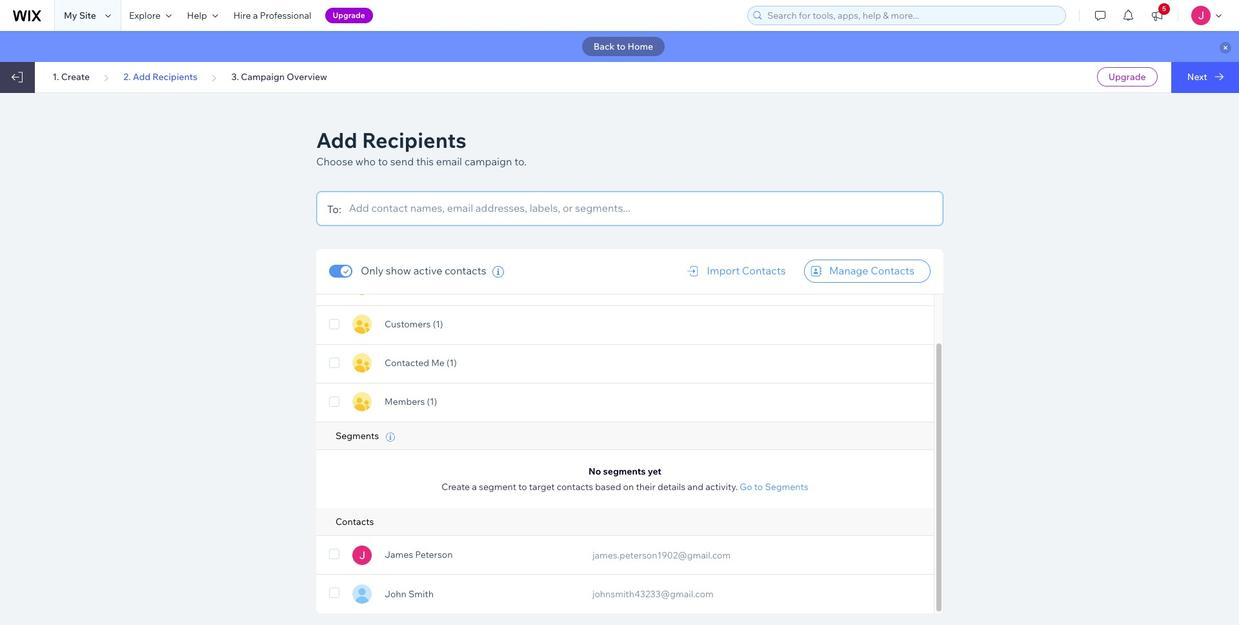 Task type: vqa. For each thing, say whether or not it's contained in the screenshot.
Search Apps... field
no



Task type: describe. For each thing, give the bounding box(es) containing it.
only show active contacts
[[361, 264, 487, 277]]

contacted me (1)
[[385, 357, 459, 369]]

choose
[[316, 155, 353, 168]]

hire a professional link
[[226, 0, 319, 31]]

5 button
[[1144, 0, 1172, 31]]

only
[[361, 264, 384, 277]]

0 vertical spatial recipients
[[153, 71, 198, 83]]

customers
[[385, 319, 431, 330]]

james peterson
[[385, 549, 453, 561]]

import contacts
[[707, 264, 786, 277]]

explore
[[129, 10, 161, 21]]

hire
[[234, 10, 251, 21]]

Add contact names, email addresses, labels, or segments... text field
[[349, 198, 937, 218]]

manage
[[830, 264, 869, 277]]

(1) for customers (1)
[[433, 319, 443, 330]]

campaign
[[465, 155, 512, 168]]

contacted
[[385, 357, 429, 369]]

to left target
[[519, 481, 527, 493]]

overview
[[287, 71, 327, 83]]

members (1)
[[385, 396, 439, 408]]

upgrade for upgrade button to the bottom
[[1109, 71, 1147, 83]]

email
[[436, 155, 462, 168]]

3. campaign overview
[[231, 71, 327, 83]]

details
[[658, 481, 686, 493]]

contacts inside no segments yet create a segment to target contacts based on their details and activity. go to segments
[[557, 481, 594, 493]]

who
[[356, 155, 376, 168]]

(2)
[[396, 280, 411, 291]]

to:
[[327, 203, 342, 216]]

1. create link
[[52, 71, 90, 83]]

site
[[79, 10, 96, 21]]

Search for tools, apps, help & more... field
[[764, 6, 1062, 25]]

0 horizontal spatial segments
[[336, 430, 381, 442]]

2. add recipients link
[[124, 71, 198, 83]]

james
[[385, 549, 413, 561]]

home
[[628, 41, 654, 52]]

show
[[386, 264, 411, 277]]

this
[[416, 155, 434, 168]]

manage contacts
[[830, 264, 915, 277]]

my
[[64, 10, 77, 21]]

2. add recipients
[[124, 71, 198, 83]]

(1) for members (1)
[[427, 396, 437, 408]]

no segments yet create a segment to target contacts based on their details and activity. go to segments
[[442, 466, 809, 493]]

1.
[[52, 71, 59, 83]]

2.
[[124, 71, 131, 83]]

create inside no segments yet create a segment to target contacts based on their details and activity. go to segments
[[442, 481, 470, 493]]

segments inside no segments yet create a segment to target contacts based on their details and activity. go to segments
[[766, 481, 809, 493]]

customers (1)
[[385, 319, 445, 330]]

activity.
[[706, 481, 738, 493]]

campaign
[[241, 71, 285, 83]]

my site
[[64, 10, 96, 21]]

1 vertical spatial upgrade button
[[1098, 67, 1158, 87]]

back
[[594, 41, 615, 52]]

professional
[[260, 10, 312, 21]]

segment
[[479, 481, 517, 493]]

add inside add recipients choose who to send this email campaign to.
[[316, 127, 358, 153]]

3. campaign overview link
[[231, 71, 327, 83]]

help button
[[179, 0, 226, 31]]



Task type: locate. For each thing, give the bounding box(es) containing it.
0 horizontal spatial contacts
[[445, 264, 487, 277]]

yet
[[648, 466, 662, 477]]

a inside no segments yet create a segment to target contacts based on their details and activity. go to segments
[[472, 481, 477, 493]]

1 vertical spatial upgrade
[[1109, 71, 1147, 83]]

0 vertical spatial (1)
[[433, 319, 443, 330]]

0 vertical spatial upgrade button
[[325, 8, 373, 23]]

1 vertical spatial a
[[472, 481, 477, 493]]

next
[[1188, 71, 1208, 83]]

to.
[[515, 155, 527, 168]]

a right hire
[[253, 10, 258, 21]]

1 horizontal spatial create
[[442, 481, 470, 493]]

upgrade for leftmost upgrade button
[[333, 10, 365, 20]]

0 horizontal spatial a
[[253, 10, 258, 21]]

0 horizontal spatial contacts
[[336, 516, 374, 528]]

back to home
[[594, 41, 654, 52]]

me
[[431, 357, 445, 369]]

1 horizontal spatial segments
[[766, 481, 809, 493]]

a left segment
[[472, 481, 477, 493]]

johnsmith43233@gmail.com
[[593, 588, 714, 600]]

to inside add recipients choose who to send this email campaign to.
[[378, 155, 388, 168]]

add right the 2. on the left top of the page
[[133, 71, 151, 83]]

0 vertical spatial contacts
[[445, 264, 487, 277]]

import contacts link
[[681, 260, 802, 283]]

1 horizontal spatial upgrade button
[[1098, 67, 1158, 87]]

3.
[[231, 71, 239, 83]]

contacts for import contacts
[[743, 264, 786, 277]]

(1) right me
[[447, 357, 457, 369]]

0 vertical spatial upgrade
[[333, 10, 365, 20]]

john
[[385, 588, 407, 600]]

smith
[[409, 588, 434, 600]]

1 horizontal spatial add
[[316, 127, 358, 153]]

go
[[740, 481, 753, 493]]

recipients inside add recipients choose who to send this email campaign to.
[[362, 127, 467, 153]]

0 horizontal spatial upgrade button
[[325, 8, 373, 23]]

manage contacts link
[[805, 260, 931, 283]]

recipients right the 2. on the left top of the page
[[153, 71, 198, 83]]

add up choose
[[316, 127, 358, 153]]

peterson
[[415, 549, 453, 561]]

john smith
[[385, 588, 434, 600]]

and
[[688, 481, 704, 493]]

1 horizontal spatial a
[[472, 481, 477, 493]]

(1) right members
[[427, 396, 437, 408]]

segments
[[604, 466, 646, 477]]

add
[[133, 71, 151, 83], [316, 127, 358, 153]]

1 horizontal spatial recipients
[[362, 127, 467, 153]]

contacts
[[445, 264, 487, 277], [557, 481, 594, 493]]

0 vertical spatial add
[[133, 71, 151, 83]]

0 horizontal spatial add
[[133, 71, 151, 83]]

contacts down no
[[557, 481, 594, 493]]

create left segment
[[442, 481, 470, 493]]

1 vertical spatial segments
[[766, 481, 809, 493]]

0 vertical spatial segments
[[336, 430, 381, 442]]

5
[[1163, 5, 1167, 13]]

to right back
[[617, 41, 626, 52]]

based
[[596, 481, 622, 493]]

2 horizontal spatial contacts
[[871, 264, 915, 277]]

1 vertical spatial (1)
[[447, 357, 457, 369]]

1 horizontal spatial contacts
[[743, 264, 786, 277]]

active
[[414, 264, 443, 277]]

help
[[187, 10, 207, 21]]

contacts right the active
[[445, 264, 487, 277]]

import
[[707, 264, 740, 277]]

their
[[636, 481, 656, 493]]

contacts
[[743, 264, 786, 277], [871, 264, 915, 277], [336, 516, 374, 528]]

1 vertical spatial recipients
[[362, 127, 467, 153]]

2 vertical spatial (1)
[[427, 396, 437, 408]]

recipients up 'this'
[[362, 127, 467, 153]]

1 horizontal spatial contacts
[[557, 481, 594, 493]]

0 vertical spatial a
[[253, 10, 258, 21]]

1 vertical spatial create
[[442, 481, 470, 493]]

hire a professional
[[234, 10, 312, 21]]

no
[[589, 466, 602, 477]]

members
[[385, 396, 425, 408]]

to right go
[[755, 481, 764, 493]]

recipients
[[153, 71, 198, 83], [362, 127, 467, 153]]

on
[[624, 481, 634, 493]]

to
[[617, 41, 626, 52], [378, 155, 388, 168], [519, 481, 527, 493], [755, 481, 764, 493]]

0 vertical spatial create
[[61, 71, 90, 83]]

james.peterson1902@gmail.com
[[593, 549, 731, 561]]

1 vertical spatial contacts
[[557, 481, 594, 493]]

1 horizontal spatial upgrade
[[1109, 71, 1147, 83]]

a
[[253, 10, 258, 21], [472, 481, 477, 493]]

1. create
[[52, 71, 90, 83]]

next button
[[1172, 62, 1240, 93]]

create right 1.
[[61, 71, 90, 83]]

target
[[529, 481, 555, 493]]

(1)
[[433, 319, 443, 330], [447, 357, 457, 369], [427, 396, 437, 408]]

send
[[391, 155, 414, 168]]

1 vertical spatial add
[[316, 127, 358, 153]]

create
[[61, 71, 90, 83], [442, 481, 470, 493]]

segments
[[336, 430, 381, 442], [766, 481, 809, 493]]

to right who
[[378, 155, 388, 168]]

0 horizontal spatial recipients
[[153, 71, 198, 83]]

back to home alert
[[0, 31, 1240, 62]]

(1) right "customers"
[[433, 319, 443, 330]]

to inside button
[[617, 41, 626, 52]]

0 horizontal spatial create
[[61, 71, 90, 83]]

contacts for manage contacts
[[871, 264, 915, 277]]

0 horizontal spatial upgrade
[[333, 10, 365, 20]]

upgrade button
[[325, 8, 373, 23], [1098, 67, 1158, 87]]

upgrade
[[333, 10, 365, 20], [1109, 71, 1147, 83]]

back to home button
[[582, 37, 665, 56]]

add recipients choose who to send this email campaign to.
[[316, 127, 527, 168]]



